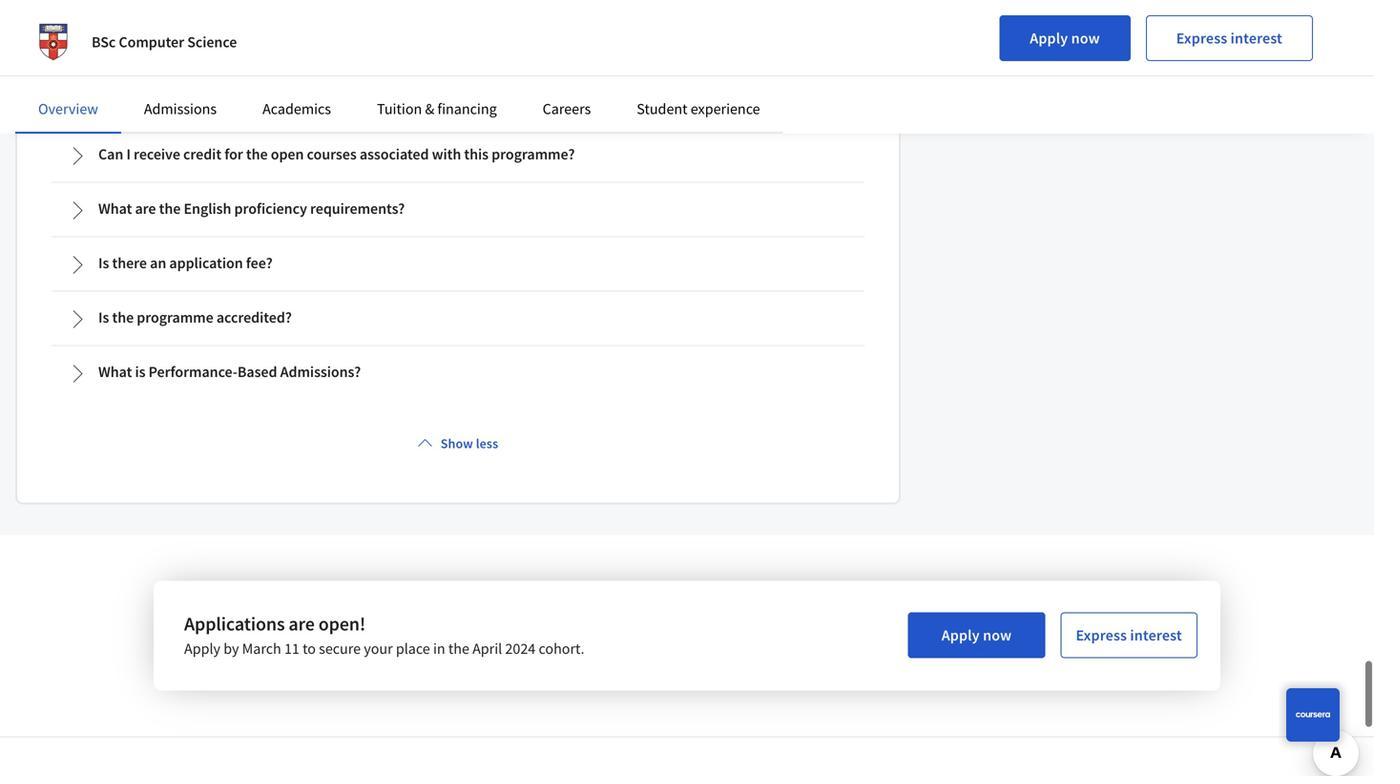Task type: describe. For each thing, give the bounding box(es) containing it.
careers
[[543, 99, 591, 118]]

this
[[464, 145, 489, 164]]

financing
[[438, 99, 497, 118]]

based
[[238, 362, 277, 381]]

credit
[[183, 145, 222, 164]]

experience
[[691, 99, 761, 118]]

careers link
[[543, 99, 591, 118]]

1 vertical spatial modules
[[68, 86, 123, 106]]

science
[[187, 32, 237, 52]]

by
[[224, 639, 239, 658]]

1 vertical spatial full-
[[399, 64, 424, 83]]

year
[[353, 64, 381, 83]]

is the programme accredited?‎ button
[[53, 293, 864, 344]]

bsc
[[92, 32, 116, 52]]

express for apply by march 11 to secure your place in the april 2024 cohort.
[[1076, 626, 1128, 645]]

1 horizontal spatial have
[[681, 64, 712, 83]]

1 vertical spatial of
[[384, 64, 396, 83]]

1 horizontal spatial modules
[[764, 41, 820, 60]]

student experience
[[637, 99, 761, 118]]

applications
[[184, 612, 285, 636]]

is there an application fee?‎
[[98, 254, 273, 273]]

apply inside applications are open! apply by march 11 to secure your place in the april 2024 cohort.
[[184, 639, 221, 658]]

0 horizontal spatial time
[[348, 41, 378, 60]]

can i receive credit for the open courses associated with this programme?‎
[[98, 145, 575, 164]]

what for what is performance-based admissions?
[[98, 362, 132, 381]]

0 vertical spatial full-
[[323, 41, 348, 60]]

the inside applications are open! apply by march 11 to secure your place in the april 2024 cohort.
[[449, 639, 470, 658]]

computer
[[119, 32, 184, 52]]

academics
[[263, 99, 331, 118]]

1 horizontal spatial completed
[[715, 64, 784, 83]]

apply for apply by march 11 to secure your place in the april 2024 cohort.
[[942, 626, 980, 645]]

2024
[[505, 639, 536, 658]]

1 horizontal spatial to
[[150, 64, 166, 83]]

admissions
[[144, 99, 217, 118]]

applications are open! apply by march 11 to secure your place in the april 2024 cohort.
[[184, 612, 585, 658]]

1 vertical spatial at
[[495, 64, 507, 83]]

show less
[[441, 435, 499, 452]]

0 horizontal spatial level
[[142, 86, 176, 106]]

now for apply by march 11 to secure your place in the april 2024 cohort.
[[983, 626, 1012, 645]]

express for bsc computer science
[[1177, 29, 1228, 48]]

4
[[753, 41, 761, 60]]

requirements?
[[310, 199, 405, 218]]

also
[[652, 64, 678, 83]]

open
[[271, 145, 304, 164]]

apply now button for apply by march 11 to secure your place in the april 2024 cohort.
[[909, 613, 1046, 658]]

can
[[98, 145, 123, 164]]

overview link
[[38, 99, 98, 118]]

1 horizontal spatial must
[[617, 64, 649, 83]]

tuition & financing
[[377, 99, 497, 118]]

0 vertical spatial completed
[[610, 41, 678, 60]]

11
[[284, 639, 300, 658]]

apply for bsc computer science
[[1030, 29, 1069, 48]]

less
[[476, 435, 499, 452]]

are for open!
[[289, 612, 315, 636]]

academics link
[[263, 99, 331, 118]]

with
[[432, 145, 461, 164]]

express interest for apply by march 11 to secure your place in the april 2024 cohort.
[[1076, 626, 1183, 645]]

secure
[[319, 639, 361, 658]]

5.
[[179, 86, 190, 106]]

admissions link
[[144, 99, 217, 118]]

your inside applications are open! apply by march 11 to secure your place in the april 2024 cohort.
[[364, 639, 393, 658]]

is there an application fee?‎ button
[[53, 238, 864, 290]]

0 vertical spatial goldsmiths,
[[435, 41, 511, 60]]

i
[[126, 145, 131, 164]]

university of london logo image
[[31, 19, 76, 65]]

the left 'programme'
[[112, 308, 134, 327]]

for
[[225, 145, 243, 164]]

1 vertical spatial goldsmiths,
[[510, 64, 587, 83]]

express interest button for bsc computer science
[[1146, 15, 1314, 61]]

receive
[[134, 145, 180, 164]]

what are the english proficiency requirements?
[[98, 199, 405, 218]]



Task type: vqa. For each thing, say whether or not it's contained in the screenshot.
the What is Performance-Based Admissions?
yes



Task type: locate. For each thing, give the bounding box(es) containing it.
1 horizontal spatial in
[[311, 64, 323, 83]]

apply now for bsc computer science
[[1030, 29, 1101, 48]]

completed down 4
[[715, 64, 784, 83]]

1 horizontal spatial apply
[[942, 626, 980, 645]]

2 horizontal spatial in
[[433, 639, 446, 658]]

modules right 4
[[764, 41, 820, 60]]

1 vertical spatial apply now
[[942, 626, 1012, 645]]

express interest button
[[1146, 15, 1314, 61], [1061, 613, 1198, 658]]

of
[[308, 41, 320, 60], [384, 64, 396, 83]]

completed up also
[[610, 41, 678, 60]]

1 vertical spatial in
[[311, 64, 323, 83]]

what left is
[[98, 362, 132, 381]]

1 horizontal spatial now
[[1072, 29, 1101, 48]]

0 vertical spatial interest
[[1231, 29, 1283, 48]]

degree up 5.
[[181, 41, 225, 60]]

0 vertical spatial modules
[[764, 41, 820, 60]]

2 vertical spatial in
[[433, 639, 446, 658]]

are inside applications are open! apply by march 11 to secure your place in the april 2024 cohort.
[[289, 612, 315, 636]]

2 horizontal spatial apply
[[1030, 29, 1069, 48]]

express
[[1177, 29, 1228, 48], [1076, 626, 1128, 645]]

the left april
[[449, 639, 470, 658]]

1 horizontal spatial of
[[384, 64, 396, 83]]

1 what from the top
[[98, 199, 132, 218]]

place
[[396, 639, 430, 658]]

1 vertical spatial is
[[98, 308, 109, 327]]

your down two
[[232, 64, 261, 83]]

1 horizontal spatial full-
[[399, 64, 424, 83]]

0 horizontal spatial now
[[983, 626, 1012, 645]]

apply
[[1030, 29, 1069, 48], [942, 626, 980, 645], [184, 639, 221, 658]]

2 vertical spatial at
[[126, 86, 139, 106]]

the inside dropdown button
[[246, 145, 268, 164]]

can i receive credit for the open courses associated with this programme?‎ button
[[53, 129, 864, 181]]

1 is from the top
[[98, 254, 109, 273]]

you
[[514, 41, 538, 60], [590, 64, 614, 83]]

0 vertical spatial you
[[514, 41, 538, 60]]

0 horizontal spatial eight
[[681, 41, 714, 60]]

application
[[169, 254, 243, 273]]

in right place
[[433, 639, 446, 658]]

what is performance-based admissions?
[[98, 362, 361, 381]]

performance-
[[149, 362, 238, 381]]

goldsmiths, up financing
[[435, 41, 511, 60]]

to down computer
[[150, 64, 166, 83]]

1 vertical spatial degree
[[264, 64, 308, 83]]

1 vertical spatial time
[[424, 64, 453, 83]]

1 vertical spatial complete
[[169, 64, 229, 83]]

0 horizontal spatial must
[[541, 41, 573, 60]]

show
[[441, 435, 473, 452]]

0 vertical spatial to
[[68, 41, 83, 60]]

0 horizontal spatial study
[[381, 41, 416, 60]]

is the programme accredited?‎
[[98, 308, 292, 327]]

the left 'english'
[[159, 199, 181, 218]]

apply now for apply by march 11 to secure your place in the april 2024 cohort.
[[942, 626, 1012, 645]]

full-
[[323, 41, 348, 60], [399, 64, 424, 83]]

to left bsc
[[68, 41, 83, 60]]

years
[[271, 41, 305, 60]]

0 horizontal spatial have
[[576, 41, 607, 60]]

1 horizontal spatial are
[[289, 612, 315, 636]]

student experience link
[[637, 99, 761, 118]]

1 vertical spatial study
[[456, 64, 492, 83]]

0 horizontal spatial of
[[308, 41, 320, 60]]

admissions?
[[280, 362, 361, 381]]

1 vertical spatial express interest
[[1076, 626, 1183, 645]]

the right for
[[246, 145, 268, 164]]

express interest for bsc computer science
[[1177, 29, 1283, 48]]

0 horizontal spatial at
[[126, 86, 139, 106]]

have right also
[[681, 64, 712, 83]]

programme?‎
[[492, 145, 575, 164]]

1 vertical spatial to
[[150, 64, 166, 83]]

what
[[98, 199, 132, 218], [98, 362, 132, 381]]

0 vertical spatial level
[[717, 41, 750, 60]]

is left there
[[98, 254, 109, 273]]

1 horizontal spatial apply now
[[1030, 29, 1101, 48]]

0 horizontal spatial express
[[1076, 626, 1128, 645]]

your left science in the top of the page
[[149, 41, 178, 60]]

of right "years"
[[308, 41, 320, 60]]

are
[[135, 199, 156, 218], [289, 612, 315, 636]]

the
[[246, 145, 268, 164], [159, 199, 181, 218], [112, 308, 134, 327], [449, 639, 470, 658]]

0 horizontal spatial modules
[[68, 86, 123, 106]]

1 vertical spatial your
[[232, 64, 261, 83]]

must left also
[[617, 64, 649, 83]]

goldsmiths, up careers link
[[510, 64, 587, 83]]

2 is from the top
[[98, 308, 109, 327]]

have up careers
[[576, 41, 607, 60]]

0 vertical spatial time
[[348, 41, 378, 60]]

0 horizontal spatial degree
[[181, 41, 225, 60]]

cohort.
[[539, 639, 585, 658]]

0 horizontal spatial interest
[[1131, 626, 1183, 645]]

are for the
[[135, 199, 156, 218]]

0 vertical spatial eight
[[681, 41, 714, 60]]

have
[[576, 41, 607, 60], [681, 64, 712, 83]]

march
[[242, 639, 281, 658]]

0 horizontal spatial apply now
[[942, 626, 1012, 645]]

0 vertical spatial must
[[541, 41, 573, 60]]

in left one
[[311, 64, 323, 83]]

apply now button for bsc computer science
[[1000, 15, 1131, 61]]

0 vertical spatial in
[[228, 41, 240, 60]]

in inside applications are open! apply by march 11 to secure your place in the april 2024 cohort.
[[433, 639, 446, 658]]

one
[[326, 64, 350, 83]]

1 horizontal spatial express
[[1177, 29, 1228, 48]]

1 horizontal spatial complete
[[169, 64, 229, 83]]

modules
[[764, 41, 820, 60], [68, 86, 123, 106]]

is
[[98, 254, 109, 273], [98, 308, 109, 327]]

&
[[425, 99, 435, 118]]

level left 4
[[717, 41, 750, 60]]

study up financing
[[456, 64, 492, 83]]

completed
[[610, 41, 678, 60], [715, 64, 784, 83]]

1 horizontal spatial at
[[419, 41, 431, 60]]

study up tuition
[[381, 41, 416, 60]]

interest for apply by march 11 to secure your place in the april 2024 cohort.
[[1131, 626, 1183, 645]]

apply now
[[1030, 29, 1101, 48], [942, 626, 1012, 645]]

0 vertical spatial is
[[98, 254, 109, 273]]

programme
[[137, 308, 214, 327]]

what down can
[[98, 199, 132, 218]]

are up to
[[289, 612, 315, 636]]

is for is the programme accredited?‎
[[98, 308, 109, 327]]

degree down "years"
[[264, 64, 308, 83]]

1 vertical spatial interest
[[1131, 626, 1183, 645]]

express interest
[[1177, 29, 1283, 48], [1076, 626, 1183, 645]]

1 horizontal spatial study
[[456, 64, 492, 83]]

to complete your degree in two years of full-time study at goldsmiths, you must have completed eight level 4 modules successfully. to complete your degree in one year of full-time study at goldsmiths, you must also have completed eight modules at level 5.
[[68, 41, 820, 106]]

1 horizontal spatial interest
[[1231, 29, 1283, 48]]

two
[[243, 41, 268, 60]]

april
[[473, 639, 502, 658]]

what is performance-based admissions? button
[[53, 347, 864, 399]]

to
[[303, 639, 316, 658]]

time
[[348, 41, 378, 60], [424, 64, 453, 83]]

2 horizontal spatial at
[[495, 64, 507, 83]]

full- up tuition
[[399, 64, 424, 83]]

1 vertical spatial eight
[[787, 64, 819, 83]]

what are the english proficiency requirements? button
[[53, 184, 864, 235]]

at up &
[[419, 41, 431, 60]]

1 vertical spatial level
[[142, 86, 176, 106]]

what for what are the english proficiency requirements?
[[98, 199, 132, 218]]

0 vertical spatial complete
[[86, 41, 146, 60]]

is
[[135, 362, 146, 381]]

now
[[1072, 29, 1101, 48], [983, 626, 1012, 645]]

level
[[717, 41, 750, 60], [142, 86, 176, 106]]

time up year
[[348, 41, 378, 60]]

eight
[[681, 41, 714, 60], [787, 64, 819, 83]]

complete up successfully.
[[86, 41, 146, 60]]

your left place
[[364, 639, 393, 658]]

accredited?‎
[[217, 308, 292, 327]]

student
[[637, 99, 688, 118]]

to
[[68, 41, 83, 60], [150, 64, 166, 83]]

level left 5.
[[142, 86, 176, 106]]

at down successfully.
[[126, 86, 139, 106]]

0 vertical spatial express interest button
[[1146, 15, 1314, 61]]

1 vertical spatial now
[[983, 626, 1012, 645]]

0 vertical spatial at
[[419, 41, 431, 60]]

successfully.
[[68, 64, 147, 83]]

is left 'programme'
[[98, 308, 109, 327]]

must
[[541, 41, 573, 60], [617, 64, 649, 83]]

1 vertical spatial you
[[590, 64, 614, 83]]

associated
[[360, 145, 429, 164]]

degree
[[181, 41, 225, 60], [264, 64, 308, 83]]

there
[[112, 254, 147, 273]]

2 horizontal spatial your
[[364, 639, 393, 658]]

0 vertical spatial express interest
[[1177, 29, 1283, 48]]

1 horizontal spatial eight
[[787, 64, 819, 83]]

are down receive
[[135, 199, 156, 218]]

1 horizontal spatial degree
[[264, 64, 308, 83]]

modules down successfully.
[[68, 86, 123, 106]]

0 vertical spatial what
[[98, 199, 132, 218]]

proficiency
[[234, 199, 307, 218]]

interest
[[1231, 29, 1283, 48], [1131, 626, 1183, 645]]

0 vertical spatial study
[[381, 41, 416, 60]]

tuition
[[377, 99, 422, 118]]

1 horizontal spatial time
[[424, 64, 453, 83]]

courses
[[307, 145, 357, 164]]

apply now button
[[1000, 15, 1131, 61], [909, 613, 1046, 658]]

0 horizontal spatial are
[[135, 199, 156, 218]]

interest for bsc computer science
[[1231, 29, 1283, 48]]

open!
[[319, 612, 366, 636]]

in
[[228, 41, 240, 60], [311, 64, 323, 83], [433, 639, 446, 658]]

0 vertical spatial are
[[135, 199, 156, 218]]

1 vertical spatial apply now button
[[909, 613, 1046, 658]]

english
[[184, 199, 231, 218]]

at
[[419, 41, 431, 60], [495, 64, 507, 83], [126, 86, 139, 106]]

0 horizontal spatial complete
[[86, 41, 146, 60]]

show less button
[[410, 426, 506, 461]]

0 vertical spatial have
[[576, 41, 607, 60]]

at up financing
[[495, 64, 507, 83]]

must up careers
[[541, 41, 573, 60]]

your
[[149, 41, 178, 60], [232, 64, 261, 83], [364, 639, 393, 658]]

0 horizontal spatial apply
[[184, 639, 221, 658]]

0 vertical spatial degree
[[181, 41, 225, 60]]

0 vertical spatial apply now button
[[1000, 15, 1131, 61]]

is for is there an application fee?‎
[[98, 254, 109, 273]]

1 vertical spatial express
[[1076, 626, 1128, 645]]

bsc computer science
[[92, 32, 237, 52]]

0 horizontal spatial completed
[[610, 41, 678, 60]]

1 vertical spatial are
[[289, 612, 315, 636]]

1 vertical spatial must
[[617, 64, 649, 83]]

0 vertical spatial your
[[149, 41, 178, 60]]

now for bsc computer science
[[1072, 29, 1101, 48]]

are inside dropdown button
[[135, 199, 156, 218]]

study
[[381, 41, 416, 60], [456, 64, 492, 83]]

complete
[[86, 41, 146, 60], [169, 64, 229, 83]]

1 vertical spatial have
[[681, 64, 712, 83]]

in left two
[[228, 41, 240, 60]]

fee?‎
[[246, 254, 273, 273]]

complete up 5.
[[169, 64, 229, 83]]

tuition & financing link
[[377, 99, 497, 118]]

of right year
[[384, 64, 396, 83]]

an
[[150, 254, 166, 273]]

0 vertical spatial now
[[1072, 29, 1101, 48]]

2 what from the top
[[98, 362, 132, 381]]

0 horizontal spatial to
[[68, 41, 83, 60]]

express interest button for apply by march 11 to secure your place in the april 2024 cohort.
[[1061, 613, 1198, 658]]

time up tuition & financing link
[[424, 64, 453, 83]]

0 vertical spatial of
[[308, 41, 320, 60]]

overview
[[38, 99, 98, 118]]

0 horizontal spatial you
[[514, 41, 538, 60]]

0 horizontal spatial your
[[149, 41, 178, 60]]

1 horizontal spatial your
[[232, 64, 261, 83]]

full- up one
[[323, 41, 348, 60]]

0 horizontal spatial in
[[228, 41, 240, 60]]

1 vertical spatial express interest button
[[1061, 613, 1198, 658]]

2 vertical spatial your
[[364, 639, 393, 658]]



